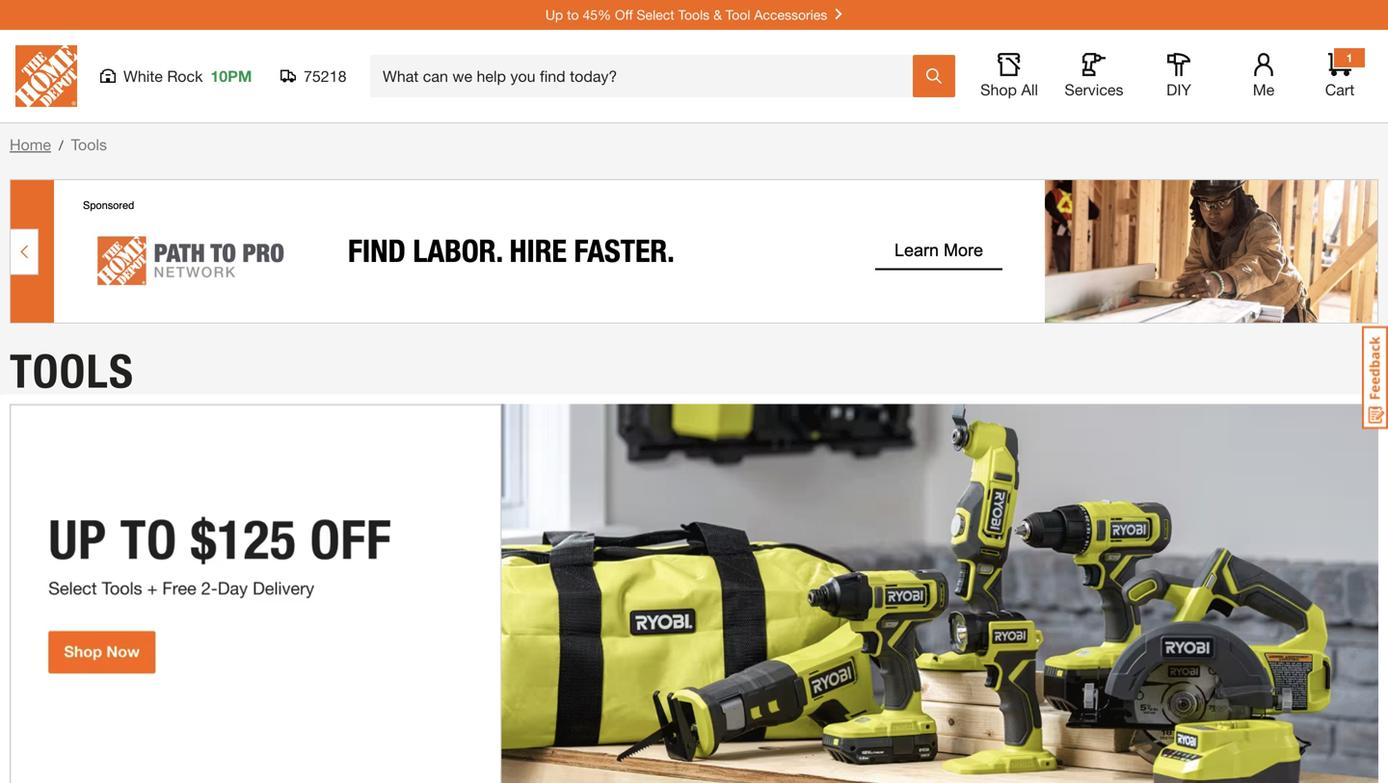 Task type: locate. For each thing, give the bounding box(es) containing it.
to
[[567, 7, 579, 22]]

shop all
[[981, 81, 1038, 99]]

diy
[[1167, 81, 1192, 99]]

75218
[[304, 67, 347, 85]]

accessories
[[754, 7, 828, 22]]

up to $125 off select tools + free 2 day delivery image
[[10, 404, 1379, 784]]

tools
[[678, 7, 710, 22], [71, 135, 107, 154], [10, 344, 134, 400]]

home
[[10, 135, 51, 154]]

home / tools
[[10, 135, 107, 154]]

&
[[714, 7, 722, 22]]

shop all button
[[979, 53, 1040, 99]]

up
[[546, 7, 563, 22]]

all
[[1022, 81, 1038, 99]]

tool
[[726, 7, 751, 22]]



Task type: vqa. For each thing, say whether or not it's contained in the screenshot.
topmost Product
no



Task type: describe. For each thing, give the bounding box(es) containing it.
2 vertical spatial tools
[[10, 344, 134, 400]]

cart
[[1326, 81, 1355, 99]]

/
[[59, 137, 63, 153]]

diy button
[[1148, 53, 1210, 99]]

select
[[637, 7, 675, 22]]

me
[[1253, 81, 1275, 99]]

up to 45% off select tools & tool accessories link
[[546, 7, 843, 22]]

off
[[615, 7, 633, 22]]

75218 button
[[281, 67, 347, 86]]

me button
[[1233, 53, 1295, 99]]

45%
[[583, 7, 611, 22]]

feedback link image
[[1362, 326, 1388, 430]]

home link
[[10, 135, 51, 154]]

services
[[1065, 81, 1124, 99]]

white
[[123, 67, 163, 85]]

white rock 10pm
[[123, 67, 252, 85]]

What can we help you find today? search field
[[383, 56, 912, 96]]

cart 1
[[1326, 51, 1355, 99]]

1
[[1347, 51, 1353, 65]]

rock
[[167, 67, 203, 85]]

up to 45% off select tools & tool accessories
[[546, 7, 831, 22]]

0 vertical spatial tools
[[678, 7, 710, 22]]

shop
[[981, 81, 1017, 99]]

10pm
[[211, 67, 252, 85]]

1 vertical spatial tools
[[71, 135, 107, 154]]

services button
[[1064, 53, 1125, 99]]

the home depot logo image
[[15, 45, 77, 107]]



